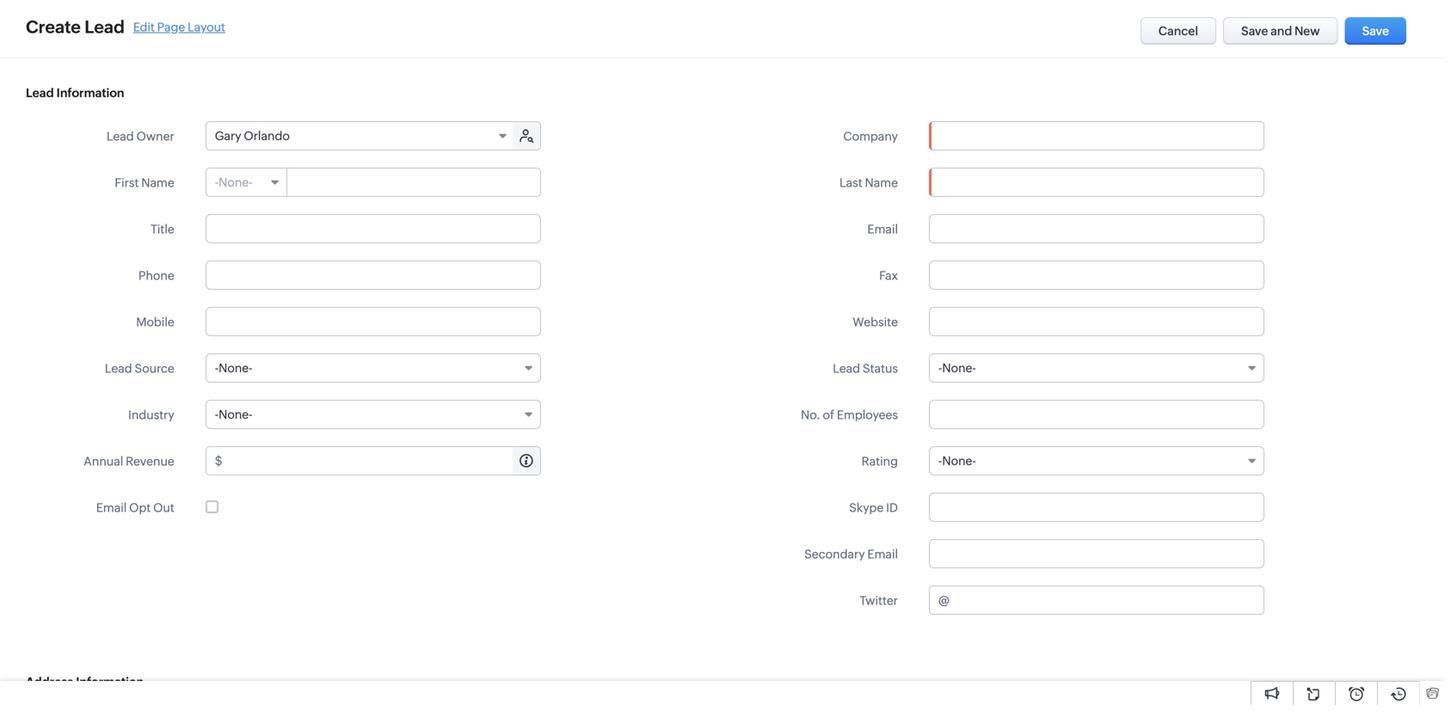 Task type: describe. For each thing, give the bounding box(es) containing it.
-none- field for industry
[[205, 400, 541, 429]]

title
[[151, 222, 174, 236]]

$
[[215, 454, 222, 468]]

revenue
[[126, 455, 174, 468]]

page
[[157, 20, 185, 34]]

last
[[840, 176, 862, 190]]

save and new button
[[1223, 17, 1338, 45]]

mobile
[[136, 315, 174, 329]]

company
[[843, 129, 898, 143]]

email for email
[[867, 222, 898, 236]]

lead information
[[26, 86, 124, 100]]

-none- field for rating
[[929, 446, 1264, 476]]

gary
[[215, 129, 241, 143]]

Gary Orlando field
[[206, 122, 514, 150]]

none- for rating
[[942, 454, 976, 468]]

last name
[[840, 176, 898, 190]]

save button
[[1345, 17, 1406, 45]]

owner
[[136, 129, 174, 143]]

lead for lead status
[[833, 362, 860, 375]]

status
[[863, 362, 898, 375]]

phone
[[139, 269, 174, 283]]

skype id
[[849, 501, 898, 515]]

none- for lead source
[[219, 361, 252, 375]]

address information
[[26, 675, 144, 689]]

fax
[[879, 269, 898, 283]]

- for rating
[[938, 454, 942, 468]]

edit page layout link
[[133, 20, 225, 34]]

-none- for lead status
[[938, 361, 976, 375]]

- for lead status
[[938, 361, 942, 375]]

- for industry
[[215, 408, 219, 421]]

source
[[135, 362, 174, 375]]

layout
[[188, 20, 225, 34]]

orlando
[[244, 129, 290, 143]]

@
[[938, 594, 950, 607]]

first name
[[115, 176, 174, 190]]

cancel button
[[1140, 17, 1216, 45]]

twitter
[[860, 594, 898, 608]]

email opt out
[[96, 501, 174, 515]]

first
[[115, 176, 139, 190]]

-none- for rating
[[938, 454, 976, 468]]

no.
[[801, 408, 820, 422]]

of
[[823, 408, 834, 422]]

website
[[853, 315, 898, 329]]

-none- for lead source
[[215, 361, 252, 375]]

new
[[1295, 24, 1320, 38]]

create
[[26, 17, 81, 37]]

employees
[[837, 408, 898, 422]]

name for last name
[[865, 176, 898, 190]]

lead for lead information
[[26, 86, 54, 100]]

2 vertical spatial email
[[867, 548, 898, 561]]

- for lead source
[[215, 361, 219, 375]]



Task type: locate. For each thing, give the bounding box(es) containing it.
name for first name
[[141, 176, 174, 190]]

email up twitter
[[867, 548, 898, 561]]

none- right rating
[[942, 454, 976, 468]]

2 save from the left
[[1362, 24, 1389, 38]]

lead source
[[105, 362, 174, 375]]

-none- right rating
[[938, 454, 976, 468]]

-None- field
[[206, 169, 287, 196], [205, 354, 541, 383], [929, 354, 1264, 383], [205, 400, 541, 429], [929, 446, 1264, 476]]

email for email opt out
[[96, 501, 127, 515]]

save inside button
[[1241, 24, 1268, 38]]

-none-
[[215, 175, 252, 189], [215, 361, 252, 375], [938, 361, 976, 375], [215, 408, 252, 421], [938, 454, 976, 468]]

0 horizontal spatial save
[[1241, 24, 1268, 38]]

-none- field for lead source
[[205, 354, 541, 383]]

save left and at top right
[[1241, 24, 1268, 38]]

2 name from the left
[[865, 176, 898, 190]]

0 vertical spatial email
[[867, 222, 898, 236]]

lead for lead owner
[[107, 129, 134, 143]]

edit
[[133, 20, 155, 34]]

None text field
[[929, 168, 1264, 197], [288, 169, 540, 196], [205, 214, 541, 243], [205, 261, 541, 290], [929, 307, 1264, 336], [929, 168, 1264, 197], [288, 169, 540, 196], [205, 214, 541, 243], [205, 261, 541, 290], [929, 307, 1264, 336]]

-
[[215, 175, 219, 189], [215, 361, 219, 375], [938, 361, 942, 375], [215, 408, 219, 421], [938, 454, 942, 468]]

1 horizontal spatial save
[[1362, 24, 1389, 38]]

1 vertical spatial email
[[96, 501, 127, 515]]

- down gary
[[215, 175, 219, 189]]

lead down create
[[26, 86, 54, 100]]

save right the new
[[1362, 24, 1389, 38]]

none- right source
[[219, 361, 252, 375]]

out
[[153, 501, 174, 515]]

-none- field for lead status
[[929, 354, 1264, 383]]

save for save
[[1362, 24, 1389, 38]]

- up $ at the left bottom
[[215, 408, 219, 421]]

1 name from the left
[[141, 176, 174, 190]]

secondary
[[804, 548, 865, 561]]

address
[[26, 675, 73, 689]]

id
[[886, 501, 898, 515]]

none- for lead status
[[942, 361, 976, 375]]

none- down gary
[[219, 175, 252, 189]]

annual revenue
[[84, 455, 174, 468]]

create lead edit page layout
[[26, 17, 225, 37]]

skype
[[849, 501, 884, 515]]

industry
[[128, 408, 174, 422]]

gary orlando
[[215, 129, 290, 143]]

-none- down gary
[[215, 175, 252, 189]]

none- for industry
[[219, 408, 252, 421]]

information for address information
[[76, 675, 144, 689]]

information up lead owner
[[56, 86, 124, 100]]

annual
[[84, 455, 123, 468]]

lead left edit
[[85, 17, 125, 37]]

-none- right "status"
[[938, 361, 976, 375]]

- right "status"
[[938, 361, 942, 375]]

email up fax
[[867, 222, 898, 236]]

lead left owner on the top of page
[[107, 129, 134, 143]]

none-
[[219, 175, 252, 189], [219, 361, 252, 375], [942, 361, 976, 375], [219, 408, 252, 421], [942, 454, 976, 468]]

0 vertical spatial information
[[56, 86, 124, 100]]

cancel
[[1158, 24, 1198, 38]]

rating
[[862, 455, 898, 468]]

name right first
[[141, 176, 174, 190]]

save for save and new
[[1241, 24, 1268, 38]]

none- up $ at the left bottom
[[219, 408, 252, 421]]

lead left "status"
[[833, 362, 860, 375]]

save
[[1241, 24, 1268, 38], [1362, 24, 1389, 38]]

and
[[1271, 24, 1292, 38]]

email left opt
[[96, 501, 127, 515]]

no. of employees
[[801, 408, 898, 422]]

information right address
[[76, 675, 144, 689]]

name
[[141, 176, 174, 190], [865, 176, 898, 190]]

1 save from the left
[[1241, 24, 1268, 38]]

-none- right source
[[215, 361, 252, 375]]

lead
[[85, 17, 125, 37], [26, 86, 54, 100], [107, 129, 134, 143], [105, 362, 132, 375], [833, 362, 860, 375]]

save and new
[[1241, 24, 1320, 38]]

information
[[56, 86, 124, 100], [76, 675, 144, 689]]

-none- for industry
[[215, 408, 252, 421]]

email
[[867, 222, 898, 236], [96, 501, 127, 515], [867, 548, 898, 561]]

lead status
[[833, 362, 898, 375]]

None field
[[930, 122, 1264, 150]]

save inside button
[[1362, 24, 1389, 38]]

- right rating
[[938, 454, 942, 468]]

1 horizontal spatial name
[[865, 176, 898, 190]]

opt
[[129, 501, 151, 515]]

lead owner
[[107, 129, 174, 143]]

name right last
[[865, 176, 898, 190]]

None text field
[[930, 122, 1264, 150], [929, 214, 1264, 243], [929, 261, 1264, 290], [205, 307, 541, 336], [929, 400, 1264, 429], [225, 447, 540, 475], [929, 493, 1264, 522], [929, 539, 1264, 569], [952, 587, 1264, 614], [930, 122, 1264, 150], [929, 214, 1264, 243], [929, 261, 1264, 290], [205, 307, 541, 336], [929, 400, 1264, 429], [225, 447, 540, 475], [929, 493, 1264, 522], [929, 539, 1264, 569], [952, 587, 1264, 614]]

lead for lead source
[[105, 362, 132, 375]]

none- right "status"
[[942, 361, 976, 375]]

0 horizontal spatial name
[[141, 176, 174, 190]]

1 vertical spatial information
[[76, 675, 144, 689]]

secondary email
[[804, 548, 898, 561]]

- right source
[[215, 361, 219, 375]]

-none- up $ at the left bottom
[[215, 408, 252, 421]]

information for lead information
[[56, 86, 124, 100]]

lead left source
[[105, 362, 132, 375]]



Task type: vqa. For each thing, say whether or not it's contained in the screenshot.
second Name from the left
yes



